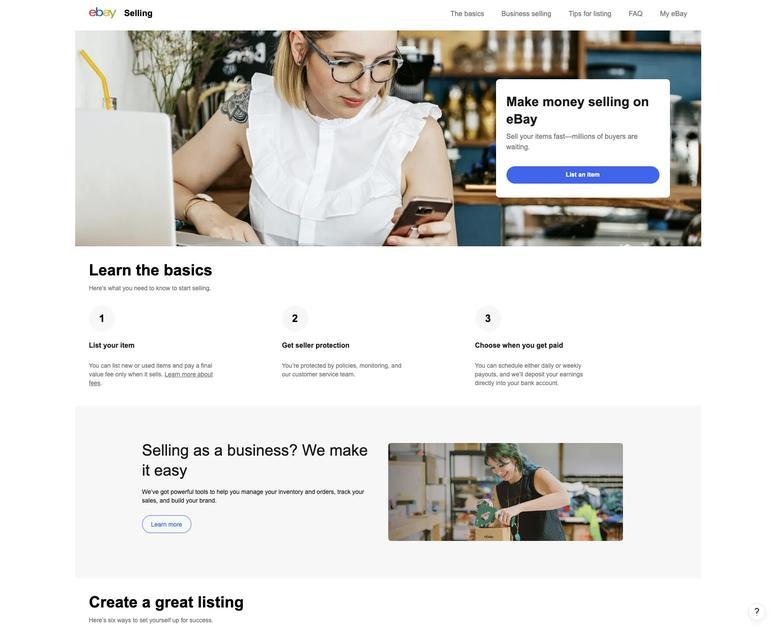 Task type: vqa. For each thing, say whether or not it's contained in the screenshot.
The basics link at the right top of page
yes



Task type: describe. For each thing, give the bounding box(es) containing it.
fast—millions
[[554, 133, 596, 140]]

service
[[319, 371, 339, 378]]

learn for learn more about fees
[[165, 371, 180, 378]]

you for 1
[[89, 362, 99, 369]]

sales,
[[142, 497, 158, 504]]

here's what you need to know to start selling.
[[89, 285, 211, 292]]

tips for listing
[[569, 10, 612, 17]]

choose
[[475, 342, 501, 349]]

you inside we've got powerful tools to help you manage your inventory and orders, track your sales, and build your brand.
[[230, 488, 240, 495]]

pay
[[185, 362, 194, 369]]

directly
[[475, 379, 495, 386]]

learn more about fees
[[89, 371, 213, 386]]

policies,
[[336, 362, 358, 369]]

easy
[[154, 461, 187, 479]]

earnings
[[560, 371, 584, 378]]

orders,
[[317, 488, 336, 495]]

can for 3
[[487, 362, 497, 369]]

and left orders,
[[305, 488, 315, 495]]

business selling link
[[502, 10, 552, 17]]

need
[[134, 285, 148, 292]]

it inside selling as a business? we make it easy
[[142, 461, 150, 479]]

sell your items fast—millions of buyers are waiting.
[[507, 133, 638, 151]]

here's six ways to set yourself up for success.
[[89, 617, 213, 624]]

help
[[217, 488, 228, 495]]

list your item
[[89, 342, 135, 349]]

got
[[161, 488, 169, 495]]

we've
[[142, 488, 159, 495]]

1 vertical spatial for
[[181, 617, 188, 624]]

get
[[282, 342, 294, 349]]

we've got powerful tools to help you manage your inventory and orders, track your sales, and build your brand.
[[142, 488, 364, 504]]

more for learn more
[[169, 521, 182, 528]]

you for get
[[523, 342, 535, 349]]

2 vertical spatial a
[[142, 593, 151, 611]]

final
[[201, 362, 212, 369]]

weekly
[[563, 362, 582, 369]]

1
[[99, 312, 105, 324]]

business?
[[227, 441, 298, 459]]

items inside sell your items fast—millions of buyers are waiting.
[[536, 133, 552, 140]]

six
[[108, 617, 116, 624]]

your right manage on the left of page
[[265, 488, 277, 495]]

0 vertical spatial selling
[[532, 10, 552, 17]]

1 vertical spatial listing
[[198, 593, 244, 611]]

your inside sell your items fast—millions of buyers are waiting.
[[520, 133, 534, 140]]

by
[[328, 362, 335, 369]]

of
[[598, 133, 604, 140]]

you're protected by policies, monitoring, and our customer service team.
[[282, 362, 402, 378]]

more for learn more about fees
[[182, 371, 196, 378]]

make money selling on ebay
[[507, 94, 650, 126]]

create a great listing
[[89, 593, 244, 611]]

items inside you can list new or used items and pay a final value fee only when it sells.
[[157, 362, 171, 369]]

what
[[108, 285, 121, 292]]

used
[[142, 362, 155, 369]]

selling for selling
[[124, 8, 153, 18]]

fee
[[105, 371, 114, 378]]

team.
[[340, 371, 356, 378]]

business
[[502, 10, 530, 17]]

set
[[140, 617, 148, 624]]

create
[[89, 593, 138, 611]]

0 horizontal spatial basics
[[164, 261, 213, 279]]

the basics
[[451, 10, 485, 17]]

selling for selling as a business? we make it easy
[[142, 441, 189, 459]]

manage
[[242, 488, 264, 495]]

our
[[282, 371, 291, 378]]

inventory
[[279, 488, 304, 495]]

customer
[[293, 371, 318, 378]]

get
[[537, 342, 547, 349]]

seller
[[296, 342, 314, 349]]

schedule
[[499, 362, 523, 369]]

ebay inside make money selling on ebay
[[507, 112, 538, 126]]

brand.
[[200, 497, 217, 504]]

1 horizontal spatial when
[[503, 342, 521, 349]]

on
[[634, 94, 650, 109]]

my ebay
[[661, 10, 688, 17]]

selling inside make money selling on ebay
[[589, 94, 630, 109]]

your down daily
[[547, 371, 559, 378]]

an
[[579, 171, 586, 178]]

and inside you can schedule either daily or weekly payouts, and we'll deposit your earnings directly into your bank account.
[[500, 371, 510, 378]]

list
[[112, 362, 120, 369]]

learn for learn more
[[151, 521, 167, 528]]

my
[[661, 10, 670, 17]]

you can list new or used items and pay a final value fee only when it sells.
[[89, 362, 212, 378]]

the basics link
[[451, 10, 485, 17]]

learn the basics
[[89, 261, 213, 279]]

tips for listing link
[[569, 10, 612, 17]]

list an item
[[566, 171, 600, 178]]

we
[[302, 441, 326, 459]]

you can schedule either daily or weekly payouts, and we'll deposit your earnings directly into your bank account.
[[475, 362, 584, 386]]

fees
[[89, 379, 101, 386]]

great
[[155, 593, 193, 611]]

list for list your item
[[89, 342, 101, 349]]

.
[[101, 379, 102, 386]]

money
[[543, 94, 585, 109]]

track
[[338, 488, 351, 495]]

learn more link
[[142, 515, 192, 533]]

tools
[[195, 488, 208, 495]]

and down got
[[160, 497, 170, 504]]

0 vertical spatial listing
[[594, 10, 612, 17]]



Task type: locate. For each thing, give the bounding box(es) containing it.
your up list
[[103, 342, 118, 349]]

0 horizontal spatial you
[[123, 285, 132, 292]]

1 vertical spatial you
[[523, 342, 535, 349]]

help, opens dialogs image
[[753, 608, 762, 616]]

0 horizontal spatial can
[[101, 362, 111, 369]]

a inside you can list new or used items and pay a final value fee only when it sells.
[[196, 362, 200, 369]]

listing right tips
[[594, 10, 612, 17]]

1 vertical spatial a
[[214, 441, 223, 459]]

selling as a business? we make it easy
[[142, 441, 368, 479]]

1 horizontal spatial or
[[556, 362, 562, 369]]

a right pay
[[196, 362, 200, 369]]

1 you from the left
[[89, 362, 99, 369]]

1 vertical spatial item
[[120, 342, 135, 349]]

a inside selling as a business? we make it easy
[[214, 441, 223, 459]]

tips
[[569, 10, 582, 17]]

make
[[507, 94, 539, 109]]

here's
[[89, 285, 106, 292]]

can up payouts,
[[487, 362, 497, 369]]

or right daily
[[556, 362, 562, 369]]

your down powerful
[[186, 497, 198, 504]]

you up value
[[89, 362, 99, 369]]

protected
[[301, 362, 326, 369]]

0 horizontal spatial listing
[[198, 593, 244, 611]]

1 vertical spatial when
[[128, 371, 143, 378]]

2 horizontal spatial you
[[523, 342, 535, 349]]

can inside you can schedule either daily or weekly payouts, and we'll deposit your earnings directly into your bank account.
[[487, 362, 497, 369]]

buyers
[[605, 133, 626, 140]]

powerful
[[171, 488, 194, 495]]

faq
[[629, 10, 643, 17]]

learn
[[89, 261, 132, 279], [165, 371, 180, 378], [151, 521, 167, 528]]

and inside you can list new or used items and pay a final value fee only when it sells.
[[173, 362, 183, 369]]

2 can from the left
[[487, 362, 497, 369]]

1 vertical spatial items
[[157, 362, 171, 369]]

learn more
[[151, 521, 182, 528]]

know
[[156, 285, 170, 292]]

1 or from the left
[[134, 362, 140, 369]]

learn up what
[[89, 261, 132, 279]]

1 horizontal spatial you
[[475, 362, 486, 369]]

0 vertical spatial learn
[[89, 261, 132, 279]]

learn more about fees link
[[89, 371, 213, 386]]

1 vertical spatial ebay
[[507, 112, 538, 126]]

0 vertical spatial items
[[536, 133, 552, 140]]

here's
[[89, 617, 106, 624]]

value
[[89, 371, 104, 378]]

more down the build
[[169, 521, 182, 528]]

1 horizontal spatial you
[[230, 488, 240, 495]]

you for need
[[123, 285, 132, 292]]

0 horizontal spatial ebay
[[507, 112, 538, 126]]

it up 'we've'
[[142, 461, 150, 479]]

payouts,
[[475, 371, 498, 378]]

or right new
[[134, 362, 140, 369]]

basics up start
[[164, 261, 213, 279]]

for right up
[[181, 617, 188, 624]]

you right the help
[[230, 488, 240, 495]]

as
[[193, 441, 210, 459]]

to up brand.
[[210, 488, 215, 495]]

0 vertical spatial you
[[123, 285, 132, 292]]

to inside we've got powerful tools to help you manage your inventory and orders, track your sales, and build your brand.
[[210, 488, 215, 495]]

to left start
[[172, 285, 177, 292]]

deposit
[[525, 371, 545, 378]]

1 can from the left
[[101, 362, 111, 369]]

make
[[330, 441, 368, 459]]

0 vertical spatial basics
[[465, 10, 485, 17]]

and inside you're protected by policies, monitoring, and our customer service team.
[[392, 362, 402, 369]]

or inside you can schedule either daily or weekly payouts, and we'll deposit your earnings directly into your bank account.
[[556, 362, 562, 369]]

are
[[628, 133, 638, 140]]

more
[[182, 371, 196, 378], [169, 521, 182, 528]]

selling left on on the right
[[589, 94, 630, 109]]

2 horizontal spatial a
[[214, 441, 223, 459]]

to
[[149, 285, 155, 292], [172, 285, 177, 292], [210, 488, 215, 495], [133, 617, 138, 624]]

can inside you can list new or used items and pay a final value fee only when it sells.
[[101, 362, 111, 369]]

you're
[[282, 362, 299, 369]]

item for list an item
[[588, 171, 600, 178]]

0 vertical spatial a
[[196, 362, 200, 369]]

you for 3
[[475, 362, 486, 369]]

more down pay
[[182, 371, 196, 378]]

sells.
[[149, 371, 163, 378]]

your right track
[[353, 488, 364, 495]]

0 horizontal spatial list
[[89, 342, 101, 349]]

my ebay link
[[661, 10, 688, 17]]

faq link
[[629, 10, 643, 17]]

0 horizontal spatial for
[[181, 617, 188, 624]]

1 vertical spatial list
[[89, 342, 101, 349]]

list for list an item
[[566, 171, 577, 178]]

a right as
[[214, 441, 223, 459]]

0 horizontal spatial selling
[[532, 10, 552, 17]]

0 vertical spatial selling
[[124, 8, 153, 18]]

the
[[136, 261, 160, 279]]

0 horizontal spatial a
[[142, 593, 151, 611]]

0 vertical spatial for
[[584, 10, 592, 17]]

0 horizontal spatial or
[[134, 362, 140, 369]]

and right monitoring,
[[392, 362, 402, 369]]

we'll
[[512, 371, 524, 378]]

0 horizontal spatial when
[[128, 371, 143, 378]]

a up set
[[142, 593, 151, 611]]

the
[[451, 10, 463, 17]]

1 horizontal spatial list
[[566, 171, 577, 178]]

you
[[123, 285, 132, 292], [523, 342, 535, 349], [230, 488, 240, 495]]

you inside you can list new or used items and pay a final value fee only when it sells.
[[89, 362, 99, 369]]

item right an
[[588, 171, 600, 178]]

listing
[[594, 10, 612, 17], [198, 593, 244, 611]]

listing up success.
[[198, 593, 244, 611]]

to left set
[[133, 617, 138, 624]]

0 vertical spatial more
[[182, 371, 196, 378]]

basics
[[465, 10, 485, 17], [164, 261, 213, 279]]

basics right the
[[465, 10, 485, 17]]

items
[[536, 133, 552, 140], [157, 362, 171, 369]]

to right need
[[149, 285, 155, 292]]

1 vertical spatial more
[[169, 521, 182, 528]]

it inside you can list new or used items and pay a final value fee only when it sells.
[[145, 371, 148, 378]]

1 horizontal spatial can
[[487, 362, 497, 369]]

ebay down make
[[507, 112, 538, 126]]

0 vertical spatial ebay
[[672, 10, 688, 17]]

protection
[[316, 342, 350, 349]]

1 horizontal spatial a
[[196, 362, 200, 369]]

paid
[[549, 342, 564, 349]]

list down 1
[[89, 342, 101, 349]]

2 or from the left
[[556, 362, 562, 369]]

sell
[[507, 133, 518, 140]]

item for list your item
[[120, 342, 135, 349]]

1 horizontal spatial items
[[536, 133, 552, 140]]

1 horizontal spatial item
[[588, 171, 600, 178]]

learn for learn the basics
[[89, 261, 132, 279]]

bank
[[521, 379, 535, 386]]

items up sells.
[[157, 362, 171, 369]]

2 vertical spatial you
[[230, 488, 240, 495]]

learn inside learn more about fees
[[165, 371, 180, 378]]

selling right business
[[532, 10, 552, 17]]

1 vertical spatial learn
[[165, 371, 180, 378]]

start
[[179, 285, 191, 292]]

and left pay
[[173, 362, 183, 369]]

1 horizontal spatial selling
[[589, 94, 630, 109]]

learn down sales,
[[151, 521, 167, 528]]

you right what
[[123, 285, 132, 292]]

learn right sells.
[[165, 371, 180, 378]]

daily
[[542, 362, 554, 369]]

1 horizontal spatial ebay
[[672, 10, 688, 17]]

ways
[[117, 617, 131, 624]]

0 vertical spatial it
[[145, 371, 148, 378]]

or inside you can list new or used items and pay a final value fee only when it sells.
[[134, 362, 140, 369]]

0 horizontal spatial you
[[89, 362, 99, 369]]

selling.
[[192, 285, 211, 292]]

item
[[588, 171, 600, 178], [120, 342, 135, 349]]

business selling
[[502, 10, 552, 17]]

3
[[486, 312, 491, 324]]

into
[[496, 379, 506, 386]]

when up schedule
[[503, 342, 521, 349]]

0 horizontal spatial items
[[157, 362, 171, 369]]

success.
[[190, 617, 213, 624]]

yourself
[[149, 617, 171, 624]]

1 vertical spatial selling
[[142, 441, 189, 459]]

you inside you can schedule either daily or weekly payouts, and we'll deposit your earnings directly into your bank account.
[[475, 362, 486, 369]]

list an item link
[[507, 166, 660, 184]]

ebay right the my
[[672, 10, 688, 17]]

when inside you can list new or used items and pay a final value fee only when it sells.
[[128, 371, 143, 378]]

either
[[525, 362, 540, 369]]

your up the waiting.
[[520, 133, 534, 140]]

get seller protection
[[282, 342, 350, 349]]

you left get
[[523, 342, 535, 349]]

and up into
[[500, 371, 510, 378]]

1 vertical spatial basics
[[164, 261, 213, 279]]

monitoring,
[[360, 362, 390, 369]]

1 horizontal spatial basics
[[465, 10, 485, 17]]

items left fast—millions on the right of the page
[[536, 133, 552, 140]]

for right tips
[[584, 10, 592, 17]]

2 vertical spatial learn
[[151, 521, 167, 528]]

only
[[115, 371, 127, 378]]

0 vertical spatial item
[[588, 171, 600, 178]]

1 vertical spatial selling
[[589, 94, 630, 109]]

item up new
[[120, 342, 135, 349]]

when
[[503, 342, 521, 349], [128, 371, 143, 378]]

up
[[173, 617, 179, 624]]

new
[[122, 362, 133, 369]]

choose when you get paid
[[475, 342, 564, 349]]

can up fee
[[101, 362, 111, 369]]

1 horizontal spatial listing
[[594, 10, 612, 17]]

can for 1
[[101, 362, 111, 369]]

1 vertical spatial it
[[142, 461, 150, 479]]

and
[[173, 362, 183, 369], [392, 362, 402, 369], [500, 371, 510, 378], [305, 488, 315, 495], [160, 497, 170, 504]]

selling inside selling as a business? we make it easy
[[142, 441, 189, 459]]

0 vertical spatial when
[[503, 342, 521, 349]]

list left an
[[566, 171, 577, 178]]

your
[[520, 133, 534, 140], [103, 342, 118, 349], [547, 371, 559, 378], [508, 379, 520, 386], [265, 488, 277, 495], [353, 488, 364, 495], [186, 497, 198, 504]]

1 horizontal spatial for
[[584, 10, 592, 17]]

build
[[172, 497, 184, 504]]

account.
[[536, 379, 559, 386]]

when down new
[[128, 371, 143, 378]]

you up payouts,
[[475, 362, 486, 369]]

0 horizontal spatial item
[[120, 342, 135, 349]]

0 vertical spatial list
[[566, 171, 577, 178]]

more inside learn more about fees
[[182, 371, 196, 378]]

2 you from the left
[[475, 362, 486, 369]]

it down used
[[145, 371, 148, 378]]

can
[[101, 362, 111, 369], [487, 362, 497, 369]]

your down we'll
[[508, 379, 520, 386]]

2
[[292, 312, 298, 324]]

or
[[134, 362, 140, 369], [556, 362, 562, 369]]



